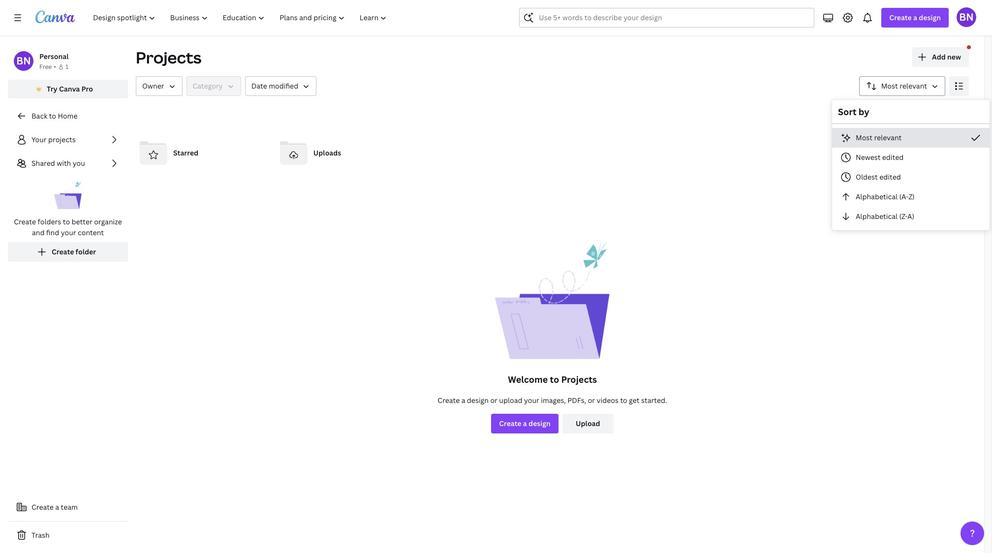 Task type: vqa. For each thing, say whether or not it's contained in the screenshot.
create a team button
yes



Task type: describe. For each thing, give the bounding box(es) containing it.
owner
[[142, 81, 164, 91]]

create a design for create a design button
[[499, 419, 551, 428]]

home
[[58, 111, 78, 121]]

oldest
[[856, 172, 878, 182]]

z)
[[909, 192, 915, 201]]

sort by
[[838, 106, 870, 118]]

upload
[[576, 419, 600, 428]]

images,
[[541, 396, 566, 405]]

Search search field
[[539, 8, 795, 27]]

team
[[61, 503, 78, 512]]

pro
[[81, 84, 93, 94]]

to up images,
[[550, 374, 559, 385]]

create folders to better organize and find your content
[[14, 217, 122, 237]]

ben nelson image for ben nelson element
[[14, 51, 33, 71]]

relevant inside button
[[874, 133, 902, 142]]

Sort by button
[[859, 76, 946, 96]]

oldest edited
[[856, 172, 901, 182]]

folder
[[76, 247, 96, 256]]

uploads link
[[276, 135, 408, 171]]

newest
[[856, 153, 881, 162]]

a down create a design or upload your images, pdfs, or videos to get started.
[[523, 419, 527, 428]]

alphabetical (a-z) button
[[832, 187, 990, 207]]

to inside create folders to better organize and find your content
[[63, 217, 70, 226]]

starred link
[[136, 135, 268, 171]]

sort
[[838, 106, 857, 118]]

your
[[32, 135, 47, 144]]

oldest edited option
[[832, 167, 990, 187]]

(a-
[[900, 192, 909, 201]]

a)
[[908, 212, 915, 221]]

add new button
[[913, 47, 969, 67]]

upload button
[[562, 414, 614, 434]]

started.
[[641, 396, 667, 405]]

create folder
[[52, 247, 96, 256]]

your inside create folders to better organize and find your content
[[61, 228, 76, 237]]

alphabetical for alphabetical (a-z)
[[856, 192, 898, 201]]

most relevant inside most relevant button
[[856, 133, 902, 142]]

to right back
[[49, 111, 56, 121]]

try
[[47, 84, 57, 94]]

back to home link
[[8, 106, 128, 126]]

alphabetical (z-a) button
[[832, 207, 990, 226]]

1 or from the left
[[490, 396, 498, 405]]

bn button
[[957, 7, 977, 27]]

upload
[[499, 396, 522, 405]]

canva
[[59, 84, 80, 94]]

a inside dropdown button
[[914, 13, 917, 22]]

back to home
[[32, 111, 78, 121]]

edited for newest edited
[[882, 153, 904, 162]]

try canva pro
[[47, 84, 93, 94]]

newest edited button
[[832, 148, 990, 167]]

find
[[46, 228, 59, 237]]

trash link
[[8, 526, 128, 545]]

alphabetical (z-a) option
[[832, 207, 990, 226]]

1 vertical spatial design
[[467, 396, 489, 405]]

organize
[[94, 217, 122, 226]]

with
[[57, 158, 71, 168]]

alphabetical (a-z) option
[[832, 187, 990, 207]]

1 horizontal spatial your
[[524, 396, 539, 405]]

newest edited
[[856, 153, 904, 162]]

a left upload
[[462, 396, 465, 405]]

(z-
[[900, 212, 908, 221]]

most relevant option
[[832, 128, 990, 148]]

content
[[78, 228, 104, 237]]

personal
[[39, 52, 69, 61]]

newest edited option
[[832, 148, 990, 167]]

shared with you link
[[8, 154, 128, 173]]

you
[[73, 158, 85, 168]]

your projects
[[32, 135, 76, 144]]

back
[[32, 111, 47, 121]]

date
[[251, 81, 267, 91]]

try canva pro button
[[8, 80, 128, 98]]

alphabetical (a-z)
[[856, 192, 915, 201]]

a left team
[[55, 503, 59, 512]]

and
[[32, 228, 44, 237]]

0 horizontal spatial projects
[[136, 47, 202, 68]]

welcome to projects
[[508, 374, 597, 385]]

date modified
[[251, 81, 298, 91]]



Task type: locate. For each thing, give the bounding box(es) containing it.
most
[[881, 81, 898, 91], [856, 133, 873, 142]]

get
[[629, 396, 640, 405]]

1 vertical spatial most
[[856, 133, 873, 142]]

your
[[61, 228, 76, 237], [524, 396, 539, 405]]

design inside create a design button
[[529, 419, 551, 428]]

most relevant
[[881, 81, 927, 91], [856, 133, 902, 142]]

Category button
[[186, 76, 241, 96]]

0 vertical spatial edited
[[882, 153, 904, 162]]

1 horizontal spatial most
[[881, 81, 898, 91]]

edited inside 'button'
[[882, 153, 904, 162]]

2 horizontal spatial design
[[919, 13, 941, 22]]

relevant
[[900, 81, 927, 91], [874, 133, 902, 142]]

videos
[[597, 396, 619, 405]]

0 horizontal spatial design
[[467, 396, 489, 405]]

alphabetical down the 'alphabetical (a-z)'
[[856, 212, 898, 221]]

edited up oldest edited
[[882, 153, 904, 162]]

0 vertical spatial alphabetical
[[856, 192, 898, 201]]

alphabetical for alphabetical (z-a)
[[856, 212, 898, 221]]

1 vertical spatial most relevant
[[856, 133, 902, 142]]

most relevant button
[[832, 128, 990, 148]]

0 vertical spatial your
[[61, 228, 76, 237]]

0 vertical spatial create a design
[[890, 13, 941, 22]]

starred
[[173, 148, 198, 158]]

1 horizontal spatial design
[[529, 419, 551, 428]]

0 vertical spatial relevant
[[900, 81, 927, 91]]

design inside create a design dropdown button
[[919, 13, 941, 22]]

1 vertical spatial create a design
[[499, 419, 551, 428]]

category
[[193, 81, 223, 91]]

ben nelson element
[[14, 51, 33, 71]]

shared
[[32, 158, 55, 168]]

create a design inside dropdown button
[[890, 13, 941, 22]]

projects up owner button
[[136, 47, 202, 68]]

create a design down upload
[[499, 419, 551, 428]]

•
[[54, 63, 56, 71]]

sort by list box
[[832, 128, 990, 226]]

create a design inside button
[[499, 419, 551, 428]]

create a design up the add
[[890, 13, 941, 22]]

alphabetical
[[856, 192, 898, 201], [856, 212, 898, 221]]

welcome
[[508, 374, 548, 385]]

create a design for create a design dropdown button
[[890, 13, 941, 22]]

your right upload
[[524, 396, 539, 405]]

free
[[39, 63, 52, 71]]

create a design or upload your images, pdfs, or videos to get started.
[[438, 396, 667, 405]]

by
[[859, 106, 870, 118]]

Owner button
[[136, 76, 182, 96]]

oldest edited button
[[832, 167, 990, 187]]

design down create a design or upload your images, pdfs, or videos to get started.
[[529, 419, 551, 428]]

0 vertical spatial projects
[[136, 47, 202, 68]]

create a team button
[[8, 498, 128, 517]]

a
[[914, 13, 917, 22], [462, 396, 465, 405], [523, 419, 527, 428], [55, 503, 59, 512]]

edited
[[882, 153, 904, 162], [880, 172, 901, 182]]

design left bn dropdown button
[[919, 13, 941, 22]]

list containing your projects
[[8, 130, 128, 262]]

1 horizontal spatial projects
[[561, 374, 597, 385]]

edited up the 'alphabetical (a-z)'
[[880, 172, 901, 182]]

projects
[[48, 135, 76, 144]]

1 alphabetical from the top
[[856, 192, 898, 201]]

most relevant inside sort by button
[[881, 81, 927, 91]]

0 vertical spatial most
[[881, 81, 898, 91]]

alphabetical inside button
[[856, 212, 898, 221]]

or right pdfs,
[[588, 396, 595, 405]]

shared with you
[[32, 158, 85, 168]]

relevant down add new dropdown button
[[900, 81, 927, 91]]

ben nelson image
[[957, 7, 977, 27], [957, 7, 977, 27], [14, 51, 33, 71]]

edited for oldest edited
[[880, 172, 901, 182]]

relevant up newest edited
[[874, 133, 902, 142]]

or
[[490, 396, 498, 405], [588, 396, 595, 405]]

create a design button
[[882, 8, 949, 28]]

1 horizontal spatial create a design
[[890, 13, 941, 22]]

1 vertical spatial projects
[[561, 374, 597, 385]]

alphabetical down oldest edited
[[856, 192, 898, 201]]

1 vertical spatial edited
[[880, 172, 901, 182]]

None search field
[[519, 8, 815, 28]]

relevant inside sort by button
[[900, 81, 927, 91]]

1 vertical spatial your
[[524, 396, 539, 405]]

to left better
[[63, 217, 70, 226]]

most relevant up newest edited
[[856, 133, 902, 142]]

pdfs,
[[568, 396, 586, 405]]

most inside button
[[856, 133, 873, 142]]

your projects link
[[8, 130, 128, 150]]

top level navigation element
[[87, 8, 395, 28]]

add
[[932, 52, 946, 62]]

modified
[[269, 81, 298, 91]]

create a design
[[890, 13, 941, 22], [499, 419, 551, 428]]

uploads
[[313, 148, 341, 158]]

create inside dropdown button
[[890, 13, 912, 22]]

free •
[[39, 63, 56, 71]]

0 horizontal spatial most
[[856, 133, 873, 142]]

ben nelson image for bn dropdown button
[[957, 7, 977, 27]]

projects
[[136, 47, 202, 68], [561, 374, 597, 385]]

create
[[890, 13, 912, 22], [14, 217, 36, 226], [52, 247, 74, 256], [438, 396, 460, 405], [499, 419, 522, 428], [32, 503, 54, 512]]

0 vertical spatial design
[[919, 13, 941, 22]]

1 vertical spatial alphabetical
[[856, 212, 898, 221]]

0 horizontal spatial create a design
[[499, 419, 551, 428]]

2 vertical spatial design
[[529, 419, 551, 428]]

0 horizontal spatial or
[[490, 396, 498, 405]]

1 horizontal spatial or
[[588, 396, 595, 405]]

create folder button
[[8, 242, 128, 262]]

or left upload
[[490, 396, 498, 405]]

projects up pdfs,
[[561, 374, 597, 385]]

2 or from the left
[[588, 396, 595, 405]]

trash
[[32, 531, 50, 540]]

design
[[919, 13, 941, 22], [467, 396, 489, 405], [529, 419, 551, 428]]

create a design button
[[491, 414, 559, 434]]

edited inside button
[[880, 172, 901, 182]]

add new
[[932, 52, 961, 62]]

0 vertical spatial most relevant
[[881, 81, 927, 91]]

2 alphabetical from the top
[[856, 212, 898, 221]]

design for create a design button
[[529, 419, 551, 428]]

create a team
[[32, 503, 78, 512]]

new
[[948, 52, 961, 62]]

design for create a design dropdown button
[[919, 13, 941, 22]]

1 vertical spatial relevant
[[874, 133, 902, 142]]

list
[[8, 130, 128, 262]]

better
[[72, 217, 92, 226]]

your right find
[[61, 228, 76, 237]]

most inside sort by button
[[881, 81, 898, 91]]

create inside create folders to better organize and find your content
[[14, 217, 36, 226]]

1
[[65, 63, 69, 71]]

to left get
[[620, 396, 627, 405]]

alphabetical (z-a)
[[856, 212, 915, 221]]

a up add new dropdown button
[[914, 13, 917, 22]]

design left upload
[[467, 396, 489, 405]]

alphabetical inside button
[[856, 192, 898, 201]]

folders
[[38, 217, 61, 226]]

most relevant down add new dropdown button
[[881, 81, 927, 91]]

to
[[49, 111, 56, 121], [63, 217, 70, 226], [550, 374, 559, 385], [620, 396, 627, 405]]

0 horizontal spatial your
[[61, 228, 76, 237]]

Date modified button
[[245, 76, 317, 96]]



